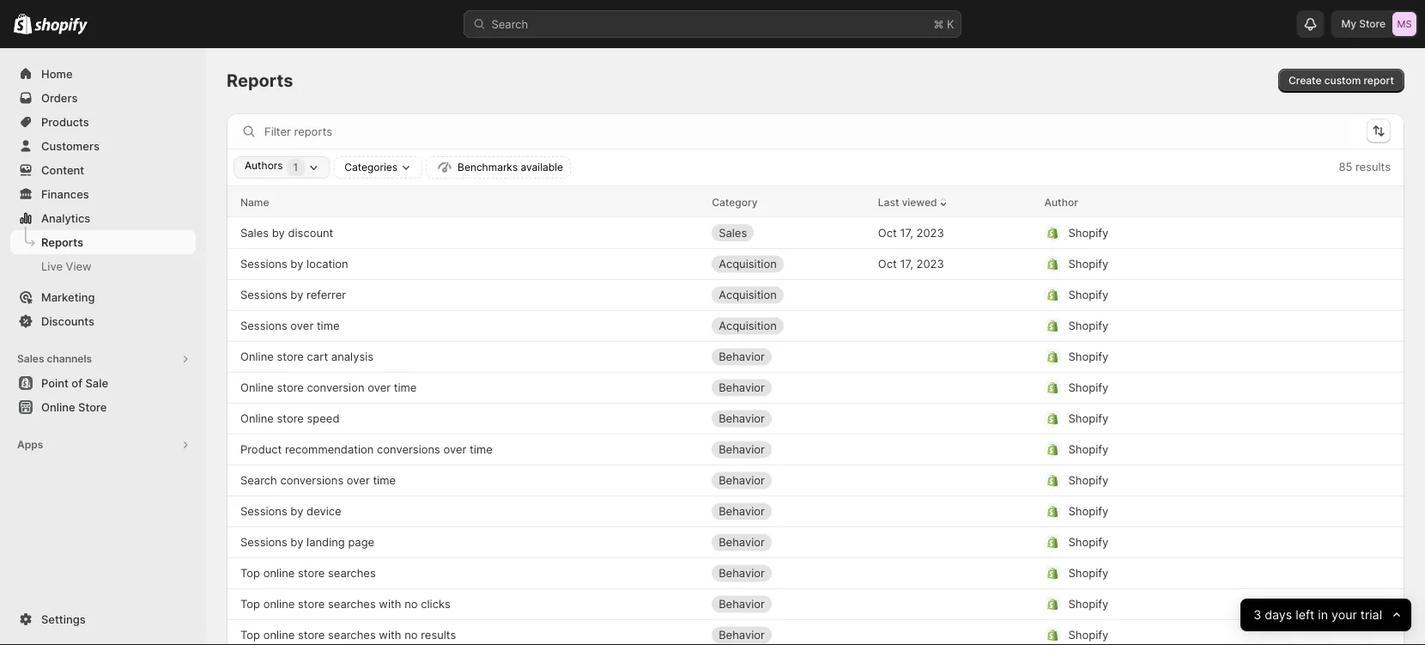 Task type: vqa. For each thing, say whether or not it's contained in the screenshot.


Task type: locate. For each thing, give the bounding box(es) containing it.
2 acquisition cell from the top
[[712, 281, 865, 309]]

1 horizontal spatial sales
[[240, 226, 269, 239]]

1 online from the top
[[263, 566, 295, 580]]

2 oct 17, 2023 from the top
[[879, 257, 944, 271]]

10 shopify from the top
[[1069, 505, 1109, 518]]

my store
[[1342, 18, 1386, 30]]

2 sessions from the top
[[240, 288, 287, 301]]

2 2023 from the top
[[917, 257, 944, 271]]

online store
[[41, 400, 107, 414]]

3 online from the top
[[263, 628, 295, 642]]

with inside top online store searches with no clicks link
[[379, 597, 402, 611]]

sessions down sessions by referrer link
[[240, 319, 287, 332]]

1 vertical spatial acquisition
[[719, 288, 777, 301]]

by left location
[[291, 257, 304, 271]]

clicks
[[421, 597, 451, 611]]

by left 'referrer' on the top of the page
[[291, 288, 304, 301]]

searches down top online store searches with no clicks link
[[328, 628, 376, 642]]

sessions for sessions by landing page
[[240, 536, 287, 549]]

store left speed
[[277, 412, 304, 425]]

4 row from the top
[[227, 279, 1405, 310]]

8 shopify cell from the top
[[1045, 436, 1350, 463]]

sessions by location
[[240, 257, 348, 271]]

analytics link
[[10, 206, 196, 230]]

online down sessions over time link
[[240, 350, 274, 363]]

8 behavior from the top
[[719, 566, 765, 580]]

acquisition cell
[[712, 250, 865, 278], [712, 281, 865, 309], [712, 312, 865, 340]]

6 row from the top
[[227, 341, 1405, 372]]

sessions by landing page link
[[240, 534, 375, 551]]

12 shopify cell from the top
[[1045, 560, 1350, 587]]

apps button
[[10, 433, 196, 457]]

0 vertical spatial acquisition
[[719, 257, 777, 271]]

1 behavior cell from the top
[[712, 343, 865, 371]]

list of reports table
[[227, 186, 1405, 645]]

top for top online store searches with no results
[[240, 628, 260, 642]]

reports up authors
[[227, 70, 293, 91]]

view
[[66, 259, 92, 273]]

online store button
[[0, 395, 206, 419]]

5 shopify cell from the top
[[1045, 343, 1350, 371]]

5 behavior cell from the top
[[712, 467, 865, 494]]

reports link
[[10, 230, 196, 254]]

1 vertical spatial search
[[240, 474, 277, 487]]

3 searches from the top
[[328, 628, 376, 642]]

2 oct from the top
[[879, 257, 897, 271]]

online store speed link
[[240, 410, 340, 427]]

3 acquisition from the top
[[719, 319, 777, 332]]

6 shopify from the top
[[1069, 381, 1109, 394]]

sales
[[240, 226, 269, 239], [719, 226, 747, 239], [17, 353, 44, 365]]

shopify for online store cart analysis
[[1069, 350, 1109, 363]]

shopify for top online store searches with no clicks
[[1069, 597, 1109, 611]]

2 row from the top
[[227, 217, 1405, 248]]

4 behavior from the top
[[719, 443, 765, 456]]

0 vertical spatial no
[[405, 597, 418, 611]]

1 vertical spatial with
[[379, 628, 402, 642]]

shopify cell for top online store searches with no clicks
[[1045, 590, 1350, 618]]

0 horizontal spatial conversions
[[280, 474, 344, 487]]

2 17, from the top
[[900, 257, 914, 271]]

2 with from the top
[[379, 628, 402, 642]]

online for online store speed
[[240, 412, 274, 425]]

searches up 'top online store searches with no clicks'
[[328, 566, 376, 580]]

in
[[1318, 608, 1329, 622]]

landing
[[307, 536, 345, 549]]

10 behavior cell from the top
[[712, 621, 865, 645]]

2 no from the top
[[405, 628, 418, 642]]

behavior cell for online store speed
[[712, 405, 865, 432]]

9 row from the top
[[227, 434, 1405, 465]]

5 shopify from the top
[[1069, 350, 1109, 363]]

finances
[[41, 187, 89, 201]]

sessions down sales by discount link
[[240, 257, 287, 271]]

no down top online store searches with no clicks link
[[405, 628, 418, 642]]

13 shopify from the top
[[1069, 597, 1109, 611]]

0 vertical spatial search
[[492, 17, 528, 30]]

my
[[1342, 18, 1357, 30]]

shopify cell for sessions over time
[[1045, 312, 1350, 340]]

behavior cell for top online store searches
[[712, 560, 865, 587]]

4 sessions from the top
[[240, 505, 287, 518]]

2 searches from the top
[[328, 597, 376, 611]]

9 shopify from the top
[[1069, 474, 1109, 487]]

1 acquisition from the top
[[719, 257, 777, 271]]

create custom report button
[[1279, 69, 1405, 93]]

days
[[1265, 608, 1293, 622]]

results down clicks
[[421, 628, 456, 642]]

with left clicks
[[379, 597, 402, 611]]

sales inside cell
[[719, 226, 747, 239]]

products
[[41, 115, 89, 128]]

2 acquisition from the top
[[719, 288, 777, 301]]

5 sessions from the top
[[240, 536, 287, 549]]

1 17, from the top
[[900, 226, 914, 239]]

1 horizontal spatial conversions
[[377, 443, 441, 456]]

1 acquisition cell from the top
[[712, 250, 865, 278]]

12 row from the top
[[227, 527, 1405, 557]]

orders
[[41, 91, 78, 104]]

searches
[[328, 566, 376, 580], [328, 597, 376, 611], [328, 628, 376, 642]]

shopify for sessions over time
[[1069, 319, 1109, 332]]

shopify for sessions by referrer
[[1069, 288, 1109, 301]]

sessions for sessions by device
[[240, 505, 287, 518]]

discounts link
[[10, 309, 196, 333]]

10 row from the top
[[227, 465, 1405, 496]]

0 horizontal spatial store
[[78, 400, 107, 414]]

store
[[277, 350, 304, 363], [277, 381, 304, 394], [277, 412, 304, 425], [298, 566, 325, 580], [298, 597, 325, 611], [298, 628, 325, 642]]

15 row from the top
[[227, 619, 1405, 645]]

11 row from the top
[[227, 496, 1405, 527]]

1 oct 17, 2023 from the top
[[879, 226, 944, 239]]

sales down name
[[240, 226, 269, 239]]

sales by discount
[[240, 226, 334, 239]]

discounts
[[41, 314, 94, 328]]

store inside the online store speed link
[[277, 412, 304, 425]]

no left clicks
[[405, 597, 418, 611]]

online inside 'button'
[[41, 400, 75, 414]]

0 vertical spatial searches
[[328, 566, 376, 580]]

7 behavior from the top
[[719, 536, 765, 549]]

1 vertical spatial conversions
[[280, 474, 344, 487]]

shopify
[[1069, 226, 1109, 239], [1069, 257, 1109, 271], [1069, 288, 1109, 301], [1069, 319, 1109, 332], [1069, 350, 1109, 363], [1069, 381, 1109, 394], [1069, 412, 1109, 425], [1069, 443, 1109, 456], [1069, 474, 1109, 487], [1069, 505, 1109, 518], [1069, 536, 1109, 549], [1069, 566, 1109, 580], [1069, 597, 1109, 611], [1069, 628, 1109, 642]]

search for search conversions over time
[[240, 474, 277, 487]]

1
[[293, 161, 298, 173]]

14 shopify cell from the top
[[1045, 621, 1350, 645]]

3 shopify from the top
[[1069, 288, 1109, 301]]

no
[[405, 597, 418, 611], [405, 628, 418, 642]]

results right 85
[[1356, 160, 1391, 173]]

9 shopify cell from the top
[[1045, 467, 1350, 494]]

3 shopify cell from the top
[[1045, 281, 1350, 309]]

1 behavior from the top
[[719, 350, 765, 363]]

3 row from the top
[[227, 248, 1405, 279]]

online for online store conversion over time
[[240, 381, 274, 394]]

conversion
[[307, 381, 365, 394]]

1 top from the top
[[240, 566, 260, 580]]

with down top online store searches with no clicks link
[[379, 628, 402, 642]]

store down top online store searches link
[[298, 597, 325, 611]]

sessions up sessions over time
[[240, 288, 287, 301]]

behavior cell for online store cart analysis
[[712, 343, 865, 371]]

by
[[272, 226, 285, 239], [291, 257, 304, 271], [291, 288, 304, 301], [291, 505, 304, 518], [291, 536, 304, 549]]

categories button
[[333, 156, 423, 179]]

search inside "search conversions over time" link
[[240, 474, 277, 487]]

1 vertical spatial searches
[[328, 597, 376, 611]]

7 row from the top
[[227, 372, 1405, 403]]

oct 17, 2023
[[879, 226, 944, 239], [879, 257, 944, 271]]

8 shopify from the top
[[1069, 443, 1109, 456]]

store down sale
[[78, 400, 107, 414]]

shopify cell for sessions by referrer
[[1045, 281, 1350, 309]]

benchmarks available
[[458, 161, 563, 173]]

6 behavior cell from the top
[[712, 498, 865, 525]]

store right the my
[[1360, 18, 1386, 30]]

live
[[41, 259, 63, 273]]

behavior cell for search conversions over time
[[712, 467, 865, 494]]

1 vertical spatial no
[[405, 628, 418, 642]]

0 vertical spatial oct
[[879, 226, 897, 239]]

8 row from the top
[[227, 403, 1405, 434]]

acquisition cell for sessions over time
[[712, 312, 865, 340]]

1 horizontal spatial reports
[[227, 70, 293, 91]]

7 shopify cell from the top
[[1045, 405, 1350, 432]]

7 shopify from the top
[[1069, 412, 1109, 425]]

2 top from the top
[[240, 597, 260, 611]]

1 vertical spatial oct 17, 2023
[[879, 257, 944, 271]]

8 behavior cell from the top
[[712, 560, 865, 587]]

reports down the analytics
[[41, 235, 83, 249]]

0 horizontal spatial reports
[[41, 235, 83, 249]]

0 horizontal spatial sales
[[17, 353, 44, 365]]

3 behavior from the top
[[719, 412, 765, 425]]

2023 for sales
[[917, 226, 944, 239]]

4 shopify cell from the top
[[1045, 312, 1350, 340]]

1 with from the top
[[379, 597, 402, 611]]

by for landing
[[291, 536, 304, 549]]

2 vertical spatial top
[[240, 628, 260, 642]]

5 behavior from the top
[[719, 474, 765, 487]]

trial
[[1361, 608, 1383, 622]]

conversions right recommendation
[[377, 443, 441, 456]]

2 horizontal spatial sales
[[719, 226, 747, 239]]

online up online store speed
[[240, 381, 274, 394]]

your
[[1332, 608, 1358, 622]]

sales down category
[[719, 226, 747, 239]]

3 top from the top
[[240, 628, 260, 642]]

by left discount
[[272, 226, 285, 239]]

14 row from the top
[[227, 588, 1405, 619]]

sessions
[[240, 257, 287, 271], [240, 288, 287, 301], [240, 319, 287, 332], [240, 505, 287, 518], [240, 536, 287, 549]]

0 vertical spatial store
[[1360, 18, 1386, 30]]

2 vertical spatial acquisition
[[719, 319, 777, 332]]

online for online store
[[41, 400, 75, 414]]

0 vertical spatial oct 17, 2023
[[879, 226, 944, 239]]

sessions down sessions by device link
[[240, 536, 287, 549]]

no for results
[[405, 628, 418, 642]]

by left the device
[[291, 505, 304, 518]]

1 row from the top
[[227, 186, 1405, 217]]

with inside top online store searches with no results link
[[379, 628, 402, 642]]

cart
[[307, 350, 328, 363]]

1 vertical spatial 17,
[[900, 257, 914, 271]]

1 oct from the top
[[879, 226, 897, 239]]

reports
[[227, 70, 293, 91], [41, 235, 83, 249]]

row containing sales by discount
[[227, 217, 1405, 248]]

row containing sessions by location
[[227, 248, 1405, 279]]

0 vertical spatial conversions
[[377, 443, 441, 456]]

by for location
[[291, 257, 304, 271]]

1 horizontal spatial search
[[492, 17, 528, 30]]

5 row from the top
[[227, 310, 1405, 341]]

cell
[[879, 621, 1031, 645]]

store inside 'button'
[[78, 400, 107, 414]]

shopify cell
[[1045, 219, 1350, 247], [1045, 250, 1350, 278], [1045, 281, 1350, 309], [1045, 312, 1350, 340], [1045, 343, 1350, 371], [1045, 374, 1350, 402], [1045, 405, 1350, 432], [1045, 436, 1350, 463], [1045, 467, 1350, 494], [1045, 498, 1350, 525], [1045, 529, 1350, 556], [1045, 560, 1350, 587], [1045, 590, 1350, 618], [1045, 621, 1350, 645]]

1 no from the top
[[405, 597, 418, 611]]

17,
[[900, 226, 914, 239], [900, 257, 914, 271]]

row containing search conversions over time
[[227, 465, 1405, 496]]

sessions by landing page
[[240, 536, 375, 549]]

store down sessions by landing page link
[[298, 566, 325, 580]]

store left cart
[[277, 350, 304, 363]]

10 behavior from the top
[[719, 628, 765, 642]]

behavior for online store speed
[[719, 412, 765, 425]]

report
[[1364, 74, 1395, 87]]

conversions up the device
[[280, 474, 344, 487]]

4 behavior cell from the top
[[712, 436, 865, 463]]

6 behavior from the top
[[719, 505, 765, 518]]

2 behavior from the top
[[719, 381, 765, 394]]

1 shopify from the top
[[1069, 226, 1109, 239]]

9 behavior cell from the top
[[712, 590, 865, 618]]

1 sessions from the top
[[240, 257, 287, 271]]

author
[[1045, 196, 1079, 208]]

0 vertical spatial 17,
[[900, 226, 914, 239]]

acquisition cell for sessions by location
[[712, 250, 865, 278]]

4 shopify from the top
[[1069, 319, 1109, 332]]

13 shopify cell from the top
[[1045, 590, 1350, 618]]

2 behavior cell from the top
[[712, 374, 865, 402]]

1 vertical spatial oct
[[879, 257, 897, 271]]

sales channels button
[[10, 347, 196, 371]]

shopify image
[[14, 13, 32, 34]]

row containing name
[[227, 186, 1405, 217]]

1 vertical spatial store
[[78, 400, 107, 414]]

store up online store speed
[[277, 381, 304, 394]]

behavior cell for top online store searches with no clicks
[[712, 590, 865, 618]]

sales for sales by discount
[[240, 226, 269, 239]]

top online store searches
[[240, 566, 376, 580]]

behavior cell for top online store searches with no results
[[712, 621, 865, 645]]

available
[[521, 161, 563, 173]]

store down top online store searches with no clicks link
[[298, 628, 325, 642]]

store inside top online store searches link
[[298, 566, 325, 580]]

10 shopify cell from the top
[[1045, 498, 1350, 525]]

channels
[[47, 353, 92, 365]]

sessions up sessions by landing page
[[240, 505, 287, 518]]

1 horizontal spatial results
[[1356, 160, 1391, 173]]

row containing sessions by referrer
[[227, 279, 1405, 310]]

13 row from the top
[[227, 557, 1405, 588]]

2 vertical spatial searches
[[328, 628, 376, 642]]

1 vertical spatial acquisition cell
[[712, 281, 865, 309]]

online store speed
[[240, 412, 340, 425]]

no for clicks
[[405, 597, 418, 611]]

shopify for search conversions over time
[[1069, 474, 1109, 487]]

sessions by location link
[[240, 256, 348, 273]]

12 shopify from the top
[[1069, 566, 1109, 580]]

2 vertical spatial acquisition cell
[[712, 312, 865, 340]]

0 vertical spatial online
[[263, 566, 295, 580]]

1 vertical spatial online
[[263, 597, 295, 611]]

Filter reports text field
[[265, 118, 1354, 145]]

searches up top online store searches with no results
[[328, 597, 376, 611]]

2 online from the top
[[263, 597, 295, 611]]

1 vertical spatial 2023
[[917, 257, 944, 271]]

11 shopify cell from the top
[[1045, 529, 1350, 556]]

0 vertical spatial results
[[1356, 160, 1391, 173]]

product
[[240, 443, 282, 456]]

1 vertical spatial reports
[[41, 235, 83, 249]]

1 2023 from the top
[[917, 226, 944, 239]]

with
[[379, 597, 402, 611], [379, 628, 402, 642]]

results
[[1356, 160, 1391, 173], [421, 628, 456, 642]]

0 vertical spatial 2023
[[917, 226, 944, 239]]

custom
[[1325, 74, 1362, 87]]

searches for results
[[328, 628, 376, 642]]

top online store searches link
[[240, 565, 376, 582]]

my store image
[[1393, 12, 1417, 36]]

behavior for top online store searches
[[719, 566, 765, 580]]

name button
[[240, 193, 269, 210]]

6 shopify cell from the top
[[1045, 374, 1350, 402]]

3 days left in your trial
[[1254, 608, 1383, 622]]

oct 17, 2023 for sales
[[879, 226, 944, 239]]

row containing online store speed
[[227, 403, 1405, 434]]

search
[[492, 17, 528, 30], [240, 474, 277, 487]]

by left landing
[[291, 536, 304, 549]]

11 shopify from the top
[[1069, 536, 1109, 549]]

over
[[291, 319, 314, 332], [368, 381, 391, 394], [444, 443, 467, 456], [347, 474, 370, 487]]

0 horizontal spatial results
[[421, 628, 456, 642]]

shopify cell for online store conversion over time
[[1045, 374, 1350, 402]]

0 horizontal spatial search
[[240, 474, 277, 487]]

1 vertical spatial results
[[421, 628, 456, 642]]

3 acquisition cell from the top
[[712, 312, 865, 340]]

time
[[317, 319, 340, 332], [394, 381, 417, 394], [470, 443, 493, 456], [373, 474, 396, 487]]

3 sessions from the top
[[240, 319, 287, 332]]

product recommendation conversions over time
[[240, 443, 493, 456]]

products link
[[10, 110, 196, 134]]

online
[[240, 350, 274, 363], [240, 381, 274, 394], [41, 400, 75, 414], [240, 412, 274, 425]]

create custom report
[[1289, 74, 1395, 87]]

0 vertical spatial acquisition cell
[[712, 250, 865, 278]]

row
[[227, 186, 1405, 217], [227, 217, 1405, 248], [227, 248, 1405, 279], [227, 279, 1405, 310], [227, 310, 1405, 341], [227, 341, 1405, 372], [227, 372, 1405, 403], [227, 403, 1405, 434], [227, 434, 1405, 465], [227, 465, 1405, 496], [227, 496, 1405, 527], [227, 527, 1405, 557], [227, 557, 1405, 588], [227, 588, 1405, 619], [227, 619, 1405, 645]]

by for referrer
[[291, 288, 304, 301]]

7 behavior cell from the top
[[712, 529, 865, 556]]

store inside top online store searches with no results link
[[298, 628, 325, 642]]

2 shopify from the top
[[1069, 257, 1109, 271]]

behavior cell
[[712, 343, 865, 371], [712, 374, 865, 402], [712, 405, 865, 432], [712, 436, 865, 463], [712, 467, 865, 494], [712, 498, 865, 525], [712, 529, 865, 556], [712, 560, 865, 587], [712, 590, 865, 618], [712, 621, 865, 645]]

online store conversion over time link
[[240, 379, 417, 396]]

row containing top online store searches with no clicks
[[227, 588, 1405, 619]]

9 behavior from the top
[[719, 597, 765, 611]]

2 vertical spatial online
[[263, 628, 295, 642]]

0 vertical spatial reports
[[227, 70, 293, 91]]

1 horizontal spatial store
[[1360, 18, 1386, 30]]

point of sale button
[[0, 371, 206, 395]]

page
[[348, 536, 375, 549]]

3 behavior cell from the top
[[712, 405, 865, 432]]

1 vertical spatial top
[[240, 597, 260, 611]]

sales inside button
[[17, 353, 44, 365]]

content
[[41, 163, 84, 177]]

with for results
[[379, 628, 402, 642]]

online store link
[[10, 395, 196, 419]]

shopify cell for product recommendation conversions over time
[[1045, 436, 1350, 463]]

0 vertical spatial with
[[379, 597, 402, 611]]

online down point
[[41, 400, 75, 414]]

sales for sales
[[719, 226, 747, 239]]

0 vertical spatial top
[[240, 566, 260, 580]]

sales up point
[[17, 353, 44, 365]]

online up product
[[240, 412, 274, 425]]



Task type: describe. For each thing, give the bounding box(es) containing it.
behavior for top online store searches with no results
[[719, 628, 765, 642]]

of
[[72, 376, 82, 390]]

shopify for top online store searches
[[1069, 566, 1109, 580]]

customers
[[41, 139, 100, 152]]

home link
[[10, 62, 196, 86]]

behavior cell for sessions by landing page
[[712, 529, 865, 556]]

discount
[[288, 226, 334, 239]]

by for device
[[291, 505, 304, 518]]

create
[[1289, 74, 1322, 87]]

acquisition for sessions by location
[[719, 257, 777, 271]]

sessions for sessions over time
[[240, 319, 287, 332]]

behavior cell for sessions by device
[[712, 498, 865, 525]]

17, for acquisition
[[900, 257, 914, 271]]

viewed
[[902, 196, 938, 208]]

left
[[1296, 608, 1315, 622]]

row containing sessions by device
[[227, 496, 1405, 527]]

behavior for product recommendation conversions over time
[[719, 443, 765, 456]]

store inside online store cart analysis link
[[277, 350, 304, 363]]

sessions by device
[[240, 505, 342, 518]]

authors
[[245, 159, 283, 172]]

1 searches from the top
[[328, 566, 376, 580]]

sales cell
[[712, 219, 865, 247]]

benchmarks available button
[[426, 156, 571, 179]]

marketing
[[41, 290, 95, 304]]

referrer
[[307, 288, 346, 301]]

author button
[[1045, 193, 1079, 210]]

point of sale
[[41, 376, 108, 390]]

speed
[[307, 412, 340, 425]]

2 shopify cell from the top
[[1045, 250, 1350, 278]]

shopify cell for top online store searches
[[1045, 560, 1350, 587]]

sessions by referrer link
[[240, 286, 346, 304]]

live view
[[41, 259, 92, 273]]

row containing sessions over time
[[227, 310, 1405, 341]]

top online store searches with no clicks
[[240, 597, 451, 611]]

product recommendation conversions over time link
[[240, 441, 493, 458]]

point of sale link
[[10, 371, 196, 395]]

online for online store cart analysis
[[240, 350, 274, 363]]

oct for sales
[[879, 226, 897, 239]]

acquisition for sessions by referrer
[[719, 288, 777, 301]]

sessions over time
[[240, 319, 340, 332]]

sale
[[85, 376, 108, 390]]

85
[[1339, 160, 1353, 173]]

behavior cell for product recommendation conversions over time
[[712, 436, 865, 463]]

17, for sales
[[900, 226, 914, 239]]

row containing sessions by landing page
[[227, 527, 1405, 557]]

store inside top online store searches with no clicks link
[[298, 597, 325, 611]]

settings
[[41, 612, 86, 626]]

with for clicks
[[379, 597, 402, 611]]

behavior cell for online store conversion over time
[[712, 374, 865, 402]]

⌘
[[934, 17, 944, 30]]

sales by discount link
[[240, 224, 334, 241]]

online for top online store searches
[[263, 566, 295, 580]]

settings link
[[10, 607, 196, 631]]

2023 for acquisition
[[917, 257, 944, 271]]

row containing product recommendation conversions over time
[[227, 434, 1405, 465]]

category
[[712, 196, 758, 208]]

shopify for online store conversion over time
[[1069, 381, 1109, 394]]

top for top online store searches
[[240, 566, 260, 580]]

recommendation
[[285, 443, 374, 456]]

by for discount
[[272, 226, 285, 239]]

shopify for product recommendation conversions over time
[[1069, 443, 1109, 456]]

behavior for online store cart analysis
[[719, 350, 765, 363]]

search for search
[[492, 17, 528, 30]]

sessions for sessions by referrer
[[240, 288, 287, 301]]

shopify cell for sessions by device
[[1045, 498, 1350, 525]]

live view link
[[10, 254, 196, 278]]

shopify cell for search conversions over time
[[1045, 467, 1350, 494]]

online for top online store searches with no results
[[263, 628, 295, 642]]

oct for acquisition
[[879, 257, 897, 271]]

categories
[[345, 161, 398, 173]]

acquisition for sessions over time
[[719, 319, 777, 332]]

row containing online store cart analysis
[[227, 341, 1405, 372]]

acquisition cell for sessions by referrer
[[712, 281, 865, 309]]

top for top online store searches with no clicks
[[240, 597, 260, 611]]

store for online store
[[78, 400, 107, 414]]

row containing top online store searches
[[227, 557, 1405, 588]]

online store conversion over time
[[240, 381, 417, 394]]

k
[[947, 17, 955, 30]]

oct 17, 2023 for acquisition
[[879, 257, 944, 271]]

1 shopify cell from the top
[[1045, 219, 1350, 247]]

shopify for online store speed
[[1069, 412, 1109, 425]]

orders link
[[10, 86, 196, 110]]

reports inside 'link'
[[41, 235, 83, 249]]

row containing top online store searches with no results
[[227, 619, 1405, 645]]

online for top online store searches with no clicks
[[263, 597, 295, 611]]

category button
[[712, 193, 758, 210]]

name
[[240, 196, 269, 208]]

apps
[[17, 438, 43, 451]]

shopify cell for sessions by landing page
[[1045, 529, 1350, 556]]

sessions by referrer
[[240, 288, 346, 301]]

behavior for online store conversion over time
[[719, 381, 765, 394]]

top online store searches with no results
[[240, 628, 456, 642]]

shopify cell for online store speed
[[1045, 405, 1350, 432]]

searches for clicks
[[328, 597, 376, 611]]

shopify for sessions by device
[[1069, 505, 1109, 518]]

sales for sales channels
[[17, 353, 44, 365]]

store for my store
[[1360, 18, 1386, 30]]

85 results
[[1339, 160, 1391, 173]]

online store cart analysis link
[[240, 348, 374, 365]]

sessions over time link
[[240, 317, 340, 335]]

behavior for search conversions over time
[[719, 474, 765, 487]]

3
[[1254, 608, 1262, 622]]

sessions for sessions by location
[[240, 257, 287, 271]]

point
[[41, 376, 69, 390]]

last
[[879, 196, 900, 208]]

⌘ k
[[934, 17, 955, 30]]

search conversions over time
[[240, 474, 396, 487]]

last viewed
[[879, 196, 938, 208]]

benchmarks
[[458, 161, 518, 173]]

sessions by device link
[[240, 503, 342, 520]]

14 shopify from the top
[[1069, 628, 1109, 642]]

content link
[[10, 158, 196, 182]]

finances link
[[10, 182, 196, 206]]

analysis
[[331, 350, 374, 363]]

behavior for top online store searches with no clicks
[[719, 597, 765, 611]]

behavior for sessions by device
[[719, 505, 765, 518]]

behavior for sessions by landing page
[[719, 536, 765, 549]]

row containing online store conversion over time
[[227, 372, 1405, 403]]

analytics
[[41, 211, 90, 225]]

sales channels
[[17, 353, 92, 365]]

home
[[41, 67, 73, 80]]

shopify cell for online store cart analysis
[[1045, 343, 1350, 371]]

shopify image
[[35, 18, 88, 35]]

store inside online store conversion over time link
[[277, 381, 304, 394]]

device
[[307, 505, 342, 518]]

results inside row
[[421, 628, 456, 642]]

last viewed button
[[879, 189, 950, 215]]

customers link
[[10, 134, 196, 158]]

shopify for sessions by landing page
[[1069, 536, 1109, 549]]



